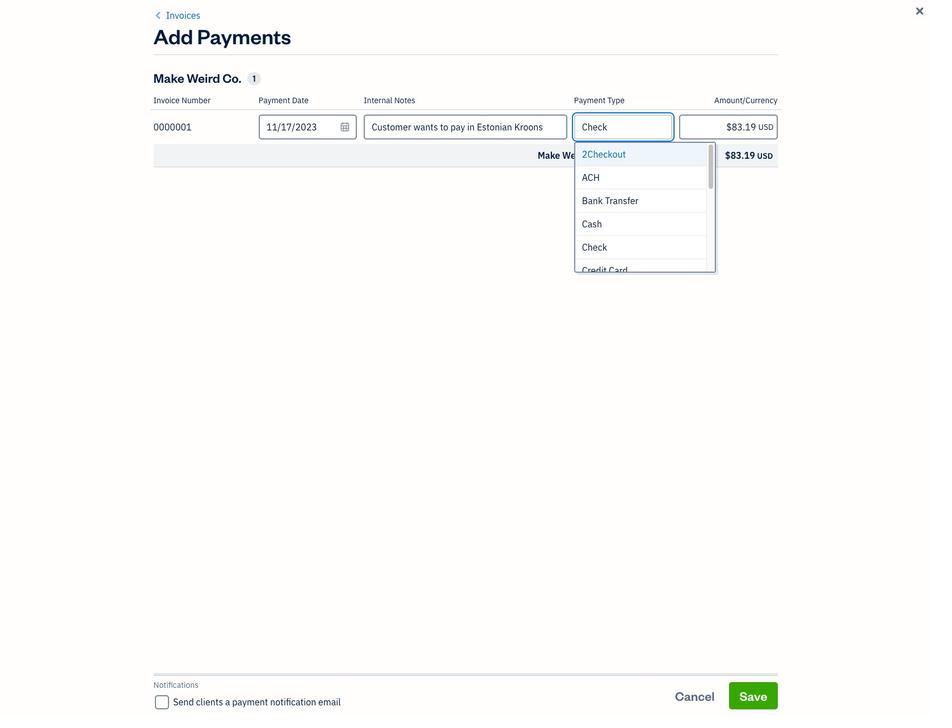 Task type: describe. For each thing, give the bounding box(es) containing it.
notes
[[395, 95, 416, 106]]

of
[[784, 207, 791, 217]]

credit card
[[582, 265, 628, 276]]

twice
[[482, 207, 501, 217]]

invoice like a pro image
[[313, 148, 352, 188]]

ever
[[628, 117, 662, 139]]

add payments
[[154, 23, 291, 49]]

late-
[[793, 207, 810, 217]]

0 vertical spatial usd
[[759, 122, 774, 132]]

payment date
[[259, 95, 309, 106]]

make the most payable invoice ever
[[395, 117, 662, 139]]

1 vertical spatial invoices
[[225, 43, 303, 69]]

new invoice link
[[743, 43, 831, 70]]

most
[[467, 117, 504, 139]]

Date in MM/DD/YYYY format text field
[[259, 115, 357, 140]]

new
[[753, 48, 778, 64]]

reminders
[[733, 192, 778, 204]]

get paid twice as fast with online payments.
[[450, 207, 607, 217]]

save
[[740, 688, 768, 704]]

co. for make weird co.
[[223, 70, 241, 86]]

make weird co. payment total:
[[538, 150, 669, 161]]

1
[[253, 73, 256, 84]]

$83
[[715, 255, 752, 282]]

check
[[582, 242, 608, 253]]

amount/currency
[[715, 95, 778, 106]]

payment down payment type text box
[[605, 150, 643, 161]]

invoices button
[[154, 9, 201, 22]]

ach
[[582, 172, 600, 183]]

date
[[292, 95, 309, 106]]

bank transfer
[[582, 195, 639, 207]]

internal notes
[[364, 95, 416, 106]]

payment left date
[[259, 95, 290, 106]]

fast
[[513, 207, 526, 217]]

awkward
[[719, 207, 752, 217]]

card
[[609, 265, 628, 276]]

total:
[[645, 150, 669, 161]]

co. for make weird co. payment total:
[[590, 150, 603, 161]]

as
[[503, 207, 511, 217]]

usd inside $83.19 usd
[[758, 151, 773, 161]]

online
[[545, 207, 567, 217]]

1 horizontal spatial invoice
[[571, 117, 625, 139]]

let
[[638, 207, 649, 217]]

payment inside send payment reminders let freshbooks do the awkward nudging of late- paying clients.
[[693, 192, 731, 204]]

Amount (USD) text field
[[680, 115, 778, 140]]

make for make weird co.
[[154, 70, 184, 86]]

payment
[[232, 697, 268, 708]]

email
[[318, 697, 341, 708]]

nudging
[[754, 207, 782, 217]]

send for payment
[[670, 192, 691, 204]]

paying
[[677, 216, 701, 226]]

make for make weird co. payment total:
[[538, 150, 560, 161]]

credit
[[582, 265, 607, 276]]

$83.19
[[726, 150, 756, 161]]

Payment Type text field
[[576, 116, 672, 139]]



Task type: locate. For each thing, give the bounding box(es) containing it.
close image
[[914, 5, 926, 18]]

send payment reminders let freshbooks do the awkward nudging of late- paying clients.
[[638, 192, 810, 226]]

chevronleft image
[[154, 9, 164, 22]]

internal
[[364, 95, 393, 106]]

weird for make weird co. payment total:
[[563, 150, 588, 161]]

send payment reminders image
[[704, 148, 744, 188]]

1 horizontal spatial send
[[670, 192, 691, 204]]

0 vertical spatial co.
[[223, 70, 241, 86]]

make up invoice number
[[154, 70, 184, 86]]

1 vertical spatial send
[[173, 697, 194, 708]]

make down payable
[[538, 150, 560, 161]]

1 vertical spatial weird
[[563, 150, 588, 161]]

1 vertical spatial the
[[706, 207, 718, 217]]

0 vertical spatial send
[[670, 192, 691, 204]]

invoices up 1
[[225, 43, 303, 69]]

clients
[[196, 697, 223, 708]]

make down 'notes'
[[395, 117, 436, 139]]

weird up number
[[187, 70, 220, 86]]

0 horizontal spatial co.
[[223, 70, 241, 86]]

the inside send payment reminders let freshbooks do the awkward nudging of late- paying clients.
[[706, 207, 718, 217]]

1 horizontal spatial the
[[706, 207, 718, 217]]

0 horizontal spatial the
[[439, 117, 464, 139]]

send
[[670, 192, 691, 204], [173, 697, 194, 708]]

send clients a payment notification email
[[173, 697, 341, 708]]

invoice right new
[[781, 48, 821, 64]]

notifications
[[154, 681, 199, 691]]

invoices up 'add'
[[166, 10, 201, 21]]

the right do
[[706, 207, 718, 217]]

0 horizontal spatial weird
[[187, 70, 220, 86]]

cash
[[582, 219, 602, 230]]

with
[[528, 207, 543, 217]]

2 horizontal spatial invoice
[[781, 48, 821, 64]]

0 vertical spatial make
[[154, 70, 184, 86]]

get
[[450, 207, 463, 217]]

1 horizontal spatial invoices
[[225, 43, 303, 69]]

usd
[[759, 122, 774, 132], [758, 151, 773, 161]]

cancel button
[[665, 683, 725, 710]]

invoices
[[166, 10, 201, 21], [225, 43, 303, 69]]

1 vertical spatial usd
[[758, 151, 773, 161]]

send inside send payment reminders let freshbooks do the awkward nudging of late- paying clients.
[[670, 192, 691, 204]]

payment
[[259, 95, 290, 106], [574, 95, 606, 106], [605, 150, 643, 161], [693, 192, 731, 204]]

invoice up 0000001
[[154, 95, 180, 106]]

$83 link
[[635, 249, 831, 299]]

accept credit cards image
[[508, 148, 548, 188]]

usd up $83.19 usd
[[759, 122, 774, 132]]

1 vertical spatial make
[[395, 117, 436, 139]]

payment up do
[[693, 192, 731, 204]]

1 vertical spatial co.
[[590, 150, 603, 161]]

weird up ach
[[563, 150, 588, 161]]

save button
[[730, 683, 778, 710]]

freshbooks
[[651, 207, 693, 217]]

type
[[608, 95, 625, 106]]

co.
[[223, 70, 241, 86], [590, 150, 603, 161]]

payment left type
[[574, 95, 606, 106]]

invoice inside the 'new invoice' link
[[781, 48, 821, 64]]

2 vertical spatial invoice
[[571, 117, 625, 139]]

0 vertical spatial the
[[439, 117, 464, 139]]

payment type
[[574, 95, 625, 106]]

get paid twice as fast with online payments. button
[[435, 148, 622, 225]]

list box containing 2checkout
[[576, 143, 715, 283]]

invoice
[[781, 48, 821, 64], [154, 95, 180, 106], [571, 117, 625, 139]]

0 vertical spatial weird
[[187, 70, 220, 86]]

send down notifications
[[173, 697, 194, 708]]

0 vertical spatial invoices
[[166, 10, 201, 21]]

1 vertical spatial invoice
[[154, 95, 180, 106]]

paid
[[464, 207, 480, 217]]

1 horizontal spatial weird
[[563, 150, 588, 161]]

0 horizontal spatial invoices
[[166, 10, 201, 21]]

0 horizontal spatial invoice
[[154, 95, 180, 106]]

usd right $83.19 on the top
[[758, 151, 773, 161]]

weird for make weird co.
[[187, 70, 220, 86]]

make for make the most payable invoice ever
[[395, 117, 436, 139]]

clients.
[[703, 216, 728, 226]]

make
[[154, 70, 184, 86], [395, 117, 436, 139], [538, 150, 560, 161]]

the
[[439, 117, 464, 139], [706, 207, 718, 217]]

invoice number
[[154, 95, 211, 106]]

0000001
[[154, 121, 192, 133]]

0 horizontal spatial make
[[154, 70, 184, 86]]

do
[[695, 207, 704, 217]]

0 horizontal spatial send
[[173, 697, 194, 708]]

send up freshbooks
[[670, 192, 691, 204]]

send for clients
[[173, 697, 194, 708]]

cancel
[[675, 688, 715, 704]]

payments
[[197, 23, 291, 49]]

2 horizontal spatial make
[[538, 150, 560, 161]]

$83.19 usd
[[726, 150, 773, 161]]

list box
[[576, 143, 715, 283]]

1 horizontal spatial co.
[[590, 150, 603, 161]]

Type your notes here text field
[[364, 115, 568, 140]]

add
[[154, 23, 193, 49]]

transfer
[[605, 195, 639, 207]]

co. left 1
[[223, 70, 241, 86]]

invoice down payment type
[[571, 117, 625, 139]]

a
[[225, 697, 230, 708]]

notification
[[270, 697, 316, 708]]

the left most
[[439, 117, 464, 139]]

weird
[[187, 70, 220, 86], [563, 150, 588, 161]]

invoices inside invoices button
[[166, 10, 201, 21]]

0 vertical spatial invoice
[[781, 48, 821, 64]]

payable
[[508, 117, 567, 139]]

bank
[[582, 195, 603, 207]]

number
[[182, 95, 211, 106]]

2 vertical spatial make
[[538, 150, 560, 161]]

1 horizontal spatial make
[[395, 117, 436, 139]]

new invoice
[[753, 48, 821, 64]]

co. up ach
[[590, 150, 603, 161]]

2checkout
[[582, 149, 626, 160]]

payments.
[[569, 207, 607, 217]]

make weird co.
[[154, 70, 241, 86]]



Task type: vqa. For each thing, say whether or not it's contained in the screenshot.
name for Last name
no



